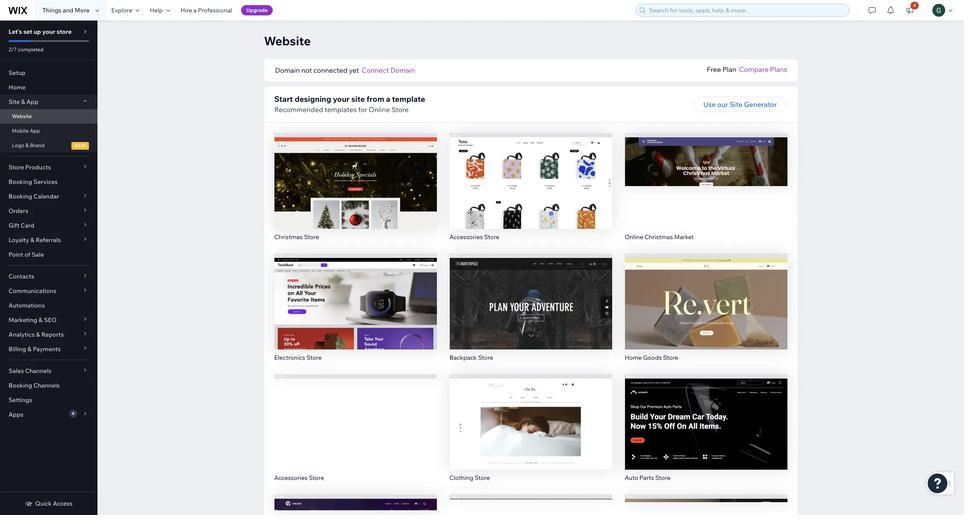 Task type: locate. For each thing, give the bounding box(es) containing it.
store
[[392, 105, 409, 114], [9, 163, 24, 171], [304, 233, 319, 241], [485, 233, 500, 241], [307, 354, 322, 361], [478, 354, 494, 361], [664, 354, 679, 361], [309, 474, 324, 482], [475, 474, 490, 482], [656, 474, 671, 482]]

sales
[[9, 367, 24, 375]]

a right the "hire"
[[194, 6, 197, 14]]

point
[[9, 251, 23, 258]]

& for site
[[21, 98, 25, 106]]

& right logo
[[25, 142, 29, 148]]

1 vertical spatial accessories
[[274, 474, 308, 482]]

contacts button
[[0, 269, 98, 284]]

view for clothing store
[[523, 429, 539, 437]]

analytics & reports button
[[0, 327, 98, 342]]

1 horizontal spatial a
[[386, 94, 391, 104]]

booking
[[9, 178, 32, 186], [9, 193, 32, 200], [9, 382, 32, 389]]

site inside button
[[730, 100, 743, 109]]

& right billing
[[27, 345, 31, 353]]

more
[[75, 6, 90, 14]]

& inside 'loyalty & referrals' popup button
[[30, 236, 34, 244]]

0 vertical spatial app
[[26, 98, 38, 106]]

start
[[274, 94, 293, 104]]

billing & payments
[[9, 345, 61, 353]]

website up not
[[264, 33, 311, 48]]

app up "website" link
[[26, 98, 38, 106]]

1 horizontal spatial christmas
[[645, 233, 673, 241]]

domain right connect
[[391, 66, 415, 74]]

view for online christmas market
[[699, 188, 715, 196]]

point of sale link
[[0, 247, 98, 262]]

compare plans button
[[739, 64, 788, 74]]

site right our
[[730, 100, 743, 109]]

referrals
[[36, 236, 61, 244]]

& right loyalty
[[30, 236, 34, 244]]

new
[[74, 143, 86, 148]]

0 horizontal spatial site
[[9, 98, 20, 106]]

& inside "site & app" dropdown button
[[21, 98, 25, 106]]

explore
[[111, 6, 132, 14]]

1 vertical spatial a
[[386, 94, 391, 104]]

app
[[26, 98, 38, 106], [30, 127, 40, 134]]

booking services link
[[0, 175, 98, 189]]

1 vertical spatial home
[[625, 354, 642, 361]]

your inside sidebar element
[[42, 28, 55, 36]]

website
[[264, 33, 311, 48], [12, 113, 32, 119]]

edit for electronics store
[[349, 290, 362, 299]]

app right the mobile
[[30, 127, 40, 134]]

0 vertical spatial accessories
[[450, 233, 483, 241]]

0 horizontal spatial online
[[369, 105, 390, 114]]

sidebar element
[[0, 21, 98, 515]]

setup link
[[0, 65, 98, 80]]

view for backpack store
[[523, 308, 539, 317]]

orders
[[9, 207, 28, 215]]

domain not connected yet connect domain
[[275, 66, 415, 74]]

communications
[[9, 287, 57, 295]]

booking down the store products
[[9, 178, 32, 186]]

1 booking from the top
[[9, 178, 32, 186]]

1 horizontal spatial home
[[625, 354, 642, 361]]

home for home goods store
[[625, 354, 642, 361]]

channels down sales channels popup button
[[33, 382, 60, 389]]

1 christmas from the left
[[274, 233, 303, 241]]

1 horizontal spatial domain
[[391, 66, 415, 74]]

site & app
[[9, 98, 38, 106]]

site & app button
[[0, 95, 98, 109]]

2 booking from the top
[[9, 193, 32, 200]]

& inside analytics & reports "dropdown button"
[[36, 331, 40, 338]]

view for electronics store
[[348, 308, 364, 317]]

0 horizontal spatial your
[[42, 28, 55, 36]]

1 horizontal spatial website
[[264, 33, 311, 48]]

1 vertical spatial website
[[12, 113, 32, 119]]

your up templates
[[333, 94, 350, 104]]

your
[[42, 28, 55, 36], [333, 94, 350, 104]]

payments
[[33, 345, 61, 353]]

booking up orders
[[9, 193, 32, 200]]

channels for sales channels
[[25, 367, 51, 375]]

backpack store
[[450, 354, 494, 361]]

free
[[707, 65, 722, 74]]

& inside marketing & seo dropdown button
[[39, 316, 43, 324]]

0 horizontal spatial accessories
[[274, 474, 308, 482]]

view button for clothing store
[[513, 425, 549, 441]]

set
[[23, 28, 32, 36]]

booking up settings
[[9, 382, 32, 389]]

backpack
[[450, 354, 477, 361]]

plan
[[723, 65, 737, 74]]

view button for auto parts store
[[688, 425, 725, 441]]

edit button for auto parts store
[[689, 407, 725, 423]]

a
[[194, 6, 197, 14], [386, 94, 391, 104]]

logo
[[12, 142, 24, 148]]

view for auto parts store
[[699, 429, 715, 437]]

edit button
[[338, 166, 374, 182], [513, 166, 549, 182], [689, 166, 725, 182], [338, 287, 374, 302], [513, 287, 549, 302], [689, 287, 725, 302], [513, 407, 549, 423], [689, 407, 725, 423]]

edit button for electronics store
[[338, 287, 374, 302]]

goods
[[644, 354, 662, 361]]

0 horizontal spatial home
[[9, 83, 26, 91]]

a right from
[[386, 94, 391, 104]]

free plan compare plans
[[707, 65, 788, 74]]

1 horizontal spatial site
[[730, 100, 743, 109]]

0 horizontal spatial accessories store
[[274, 474, 324, 482]]

home link
[[0, 80, 98, 95]]

0 vertical spatial website
[[264, 33, 311, 48]]

connected
[[314, 66, 348, 74]]

3 booking from the top
[[9, 382, 32, 389]]

0 vertical spatial booking
[[9, 178, 32, 186]]

edit for backpack store
[[525, 290, 538, 299]]

home
[[9, 83, 26, 91], [625, 354, 642, 361]]

channels for booking channels
[[33, 382, 60, 389]]

booking inside popup button
[[9, 193, 32, 200]]

0 horizontal spatial 4
[[72, 411, 74, 416]]

a inside the start designing your site from a template recommended templates for online store
[[386, 94, 391, 104]]

edit button for christmas store
[[338, 166, 374, 182]]

& left seo
[[39, 316, 43, 324]]

0 vertical spatial 4
[[914, 3, 917, 8]]

0 horizontal spatial website
[[12, 113, 32, 119]]

& left reports
[[36, 331, 40, 338]]

1 vertical spatial channels
[[33, 382, 60, 389]]

4 inside button
[[914, 3, 917, 8]]

edit for home goods store
[[700, 290, 713, 299]]

booking for booking services
[[9, 178, 32, 186]]

view button
[[338, 184, 374, 200], [688, 184, 725, 200], [338, 305, 374, 320], [513, 305, 549, 320], [688, 305, 725, 320], [513, 425, 549, 441], [688, 425, 725, 441]]

& inside billing & payments popup button
[[27, 345, 31, 353]]

home for home
[[9, 83, 26, 91]]

home inside sidebar element
[[9, 83, 26, 91]]

of
[[25, 251, 30, 258]]

0 horizontal spatial christmas
[[274, 233, 303, 241]]

0 horizontal spatial domain
[[275, 66, 300, 74]]

0 vertical spatial home
[[9, 83, 26, 91]]

sales channels
[[9, 367, 51, 375]]

site
[[352, 94, 365, 104]]

christmas
[[274, 233, 303, 241], [645, 233, 673, 241]]

1 horizontal spatial accessories store
[[450, 233, 500, 241]]

online inside the start designing your site from a template recommended templates for online store
[[369, 105, 390, 114]]

1 vertical spatial booking
[[9, 193, 32, 200]]

domain
[[275, 66, 300, 74], [391, 66, 415, 74]]

website down site & app
[[12, 113, 32, 119]]

view for christmas store
[[348, 188, 364, 196]]

help button
[[145, 0, 175, 21]]

home down setup
[[9, 83, 26, 91]]

0 vertical spatial your
[[42, 28, 55, 36]]

1 vertical spatial your
[[333, 94, 350, 104]]

1 horizontal spatial online
[[625, 233, 644, 241]]

orders button
[[0, 204, 98, 218]]

online
[[369, 105, 390, 114], [625, 233, 644, 241]]

your right the up
[[42, 28, 55, 36]]

store
[[57, 28, 72, 36]]

automations link
[[0, 298, 98, 313]]

0 vertical spatial channels
[[25, 367, 51, 375]]

accessories
[[450, 233, 483, 241], [274, 474, 308, 482]]

&
[[21, 98, 25, 106], [25, 142, 29, 148], [30, 236, 34, 244], [39, 316, 43, 324], [36, 331, 40, 338], [27, 345, 31, 353]]

1 vertical spatial 4
[[72, 411, 74, 416]]

channels up booking channels
[[25, 367, 51, 375]]

auto
[[625, 474, 639, 482]]

booking for booking channels
[[9, 382, 32, 389]]

& up the mobile
[[21, 98, 25, 106]]

not
[[302, 66, 312, 74]]

hire a professional link
[[175, 0, 237, 21]]

store products button
[[0, 160, 98, 175]]

electronics store
[[274, 354, 322, 361]]

sale
[[32, 251, 44, 258]]

0 horizontal spatial a
[[194, 6, 197, 14]]

booking channels link
[[0, 378, 98, 393]]

home left goods
[[625, 354, 642, 361]]

site down setup
[[9, 98, 20, 106]]

online christmas market
[[625, 233, 694, 241]]

booking services
[[9, 178, 58, 186]]

marketing & seo
[[9, 316, 57, 324]]

from
[[367, 94, 385, 104]]

seo
[[44, 316, 57, 324]]

marketing
[[9, 316, 37, 324]]

1 horizontal spatial 4
[[914, 3, 917, 8]]

edit for clothing store
[[525, 411, 538, 419]]

0 vertical spatial online
[[369, 105, 390, 114]]

channels inside popup button
[[25, 367, 51, 375]]

domain left not
[[275, 66, 300, 74]]

1 horizontal spatial your
[[333, 94, 350, 104]]

4
[[914, 3, 917, 8], [72, 411, 74, 416]]

access
[[53, 500, 73, 507]]

2 vertical spatial booking
[[9, 382, 32, 389]]

0 vertical spatial accessories store
[[450, 233, 500, 241]]

recommended
[[274, 105, 323, 114]]



Task type: vqa. For each thing, say whether or not it's contained in the screenshot.
"pics"
no



Task type: describe. For each thing, give the bounding box(es) containing it.
booking calendar button
[[0, 189, 98, 204]]

compare
[[739, 65, 769, 74]]

hire a professional
[[181, 6, 232, 14]]

settings link
[[0, 393, 98, 407]]

mobile app
[[12, 127, 40, 134]]

our
[[718, 100, 729, 109]]

calendar
[[33, 193, 59, 200]]

view for home goods store
[[699, 308, 715, 317]]

reports
[[41, 331, 64, 338]]

help
[[150, 6, 163, 14]]

app inside dropdown button
[[26, 98, 38, 106]]

sales channels button
[[0, 364, 98, 378]]

view button for home goods store
[[688, 305, 725, 320]]

card
[[21, 222, 34, 229]]

generator
[[745, 100, 778, 109]]

& for logo
[[25, 142, 29, 148]]

& for loyalty
[[30, 236, 34, 244]]

upgrade
[[246, 7, 268, 13]]

market
[[675, 233, 694, 241]]

loyalty & referrals button
[[0, 233, 98, 247]]

store inside the start designing your site from a template recommended templates for online store
[[392, 105, 409, 114]]

4 button
[[901, 0, 920, 21]]

services
[[33, 178, 58, 186]]

mobile
[[12, 127, 29, 134]]

& for marketing
[[39, 316, 43, 324]]

gift
[[9, 222, 19, 229]]

4 inside sidebar element
[[72, 411, 74, 416]]

1 horizontal spatial accessories
[[450, 233, 483, 241]]

edit for accessories store
[[525, 170, 538, 178]]

start designing your site from a template recommended templates for online store
[[274, 94, 425, 114]]

use our site generator button
[[694, 97, 788, 112]]

edit button for online christmas market
[[689, 166, 725, 182]]

templates
[[325, 105, 357, 114]]

home goods store
[[625, 354, 679, 361]]

mobile app link
[[0, 124, 98, 138]]

analytics
[[9, 331, 35, 338]]

your inside the start designing your site from a template recommended templates for online store
[[333, 94, 350, 104]]

use
[[704, 100, 716, 109]]

1 vertical spatial app
[[30, 127, 40, 134]]

1 domain from the left
[[275, 66, 300, 74]]

Search for tools, apps, help & more... field
[[647, 4, 847, 16]]

hire
[[181, 6, 192, 14]]

up
[[34, 28, 41, 36]]

website inside sidebar element
[[12, 113, 32, 119]]

yet
[[349, 66, 359, 74]]

view button for christmas store
[[338, 184, 374, 200]]

2 christmas from the left
[[645, 233, 673, 241]]

1 vertical spatial online
[[625, 233, 644, 241]]

loyalty & referrals
[[9, 236, 61, 244]]

view button for backpack store
[[513, 305, 549, 320]]

brand
[[30, 142, 45, 148]]

edit button for backpack store
[[513, 287, 549, 302]]

booking channels
[[9, 382, 60, 389]]

plans
[[771, 65, 788, 74]]

edit button for accessories store
[[513, 166, 549, 182]]

edit button for clothing store
[[513, 407, 549, 423]]

template
[[392, 94, 425, 104]]

professional
[[198, 6, 232, 14]]

clothing
[[450, 474, 474, 482]]

use our site generator
[[704, 100, 778, 109]]

edit button for home goods store
[[689, 287, 725, 302]]

quick access button
[[25, 500, 73, 507]]

& for analytics
[[36, 331, 40, 338]]

2 domain from the left
[[391, 66, 415, 74]]

view button for online christmas market
[[688, 184, 725, 200]]

electronics
[[274, 354, 305, 361]]

2/7
[[9, 46, 17, 53]]

and
[[63, 6, 73, 14]]

& for billing
[[27, 345, 31, 353]]

settings
[[9, 396, 32, 404]]

connect
[[362, 66, 389, 74]]

1 vertical spatial accessories store
[[274, 474, 324, 482]]

2/7 completed
[[9, 46, 44, 53]]

logo & brand
[[12, 142, 45, 148]]

auto parts store
[[625, 474, 671, 482]]

quick access
[[35, 500, 73, 507]]

products
[[25, 163, 51, 171]]

booking for booking calendar
[[9, 193, 32, 200]]

view button for electronics store
[[338, 305, 374, 320]]

connect domain button
[[362, 65, 415, 75]]

christmas store
[[274, 233, 319, 241]]

let's
[[9, 28, 22, 36]]

gift card
[[9, 222, 34, 229]]

things
[[42, 6, 61, 14]]

store products
[[9, 163, 51, 171]]

edit for online christmas market
[[700, 170, 713, 178]]

contacts
[[9, 273, 34, 280]]

billing & payments button
[[0, 342, 98, 356]]

edit for christmas store
[[349, 170, 362, 178]]

booking calendar
[[9, 193, 59, 200]]

apps
[[9, 411, 23, 418]]

site inside dropdown button
[[9, 98, 20, 106]]

marketing & seo button
[[0, 313, 98, 327]]

completed
[[18, 46, 44, 53]]

communications button
[[0, 284, 98, 298]]

0 vertical spatial a
[[194, 6, 197, 14]]

designing
[[295, 94, 331, 104]]

store inside dropdown button
[[9, 163, 24, 171]]

point of sale
[[9, 251, 44, 258]]

edit for auto parts store
[[700, 411, 713, 419]]

website link
[[0, 109, 98, 124]]

setup
[[9, 69, 26, 77]]

gift card button
[[0, 218, 98, 233]]

analytics & reports
[[9, 331, 64, 338]]



